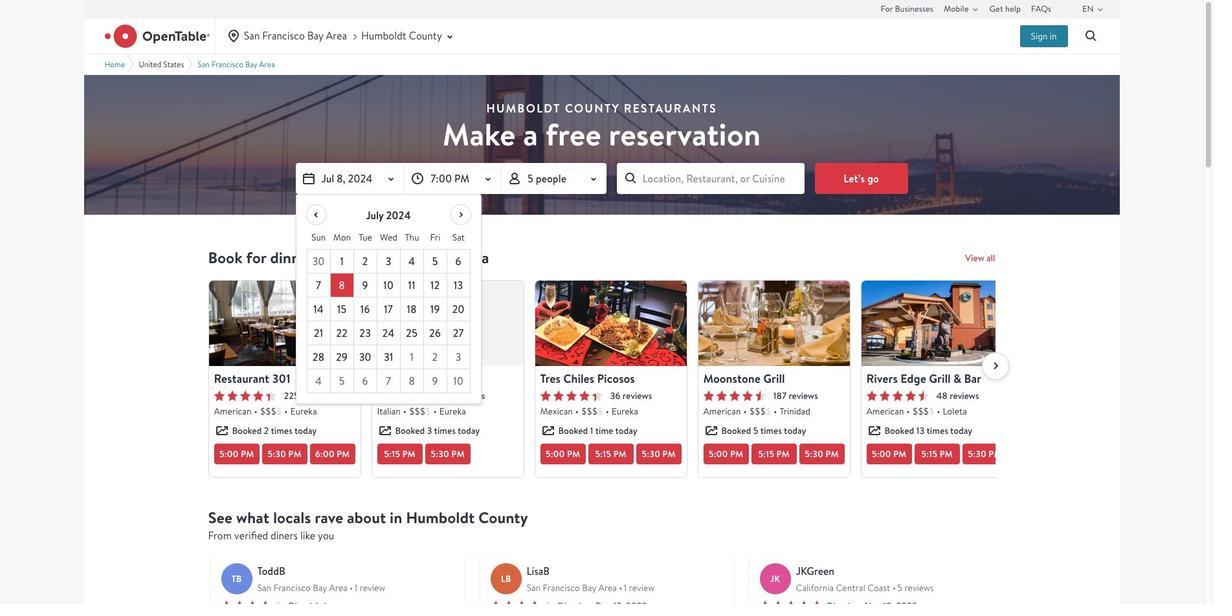 Task type: locate. For each thing, give the bounding box(es) containing it.
saturday element
[[447, 226, 471, 250]]

avatar photo for lisab image
[[491, 564, 522, 595]]

thursday element
[[401, 226, 424, 250]]

grid
[[307, 226, 471, 394]]

1 horizontal spatial 4 stars image
[[491, 602, 553, 605]]

4 stars image for avatar photo for lisab
[[491, 602, 553, 605]]

1 4.5 stars image from the left
[[704, 391, 766, 402]]

1 4 stars image from the left
[[221, 602, 283, 605]]

4 stars image down avatar photo for toddb
[[221, 602, 283, 605]]

0 horizontal spatial 4.5 stars image
[[704, 391, 766, 402]]

monday element
[[331, 226, 354, 250]]

a photo of tres chiles picosos restaurant image
[[535, 281, 687, 367]]

a photo of restaurant 301 restaurant image
[[209, 281, 360, 367]]

2 4.5 stars image from the left
[[867, 391, 929, 402]]

wednesday element
[[377, 226, 401, 250]]

1 horizontal spatial 4.5 stars image
[[867, 391, 929, 402]]

4.2 stars image
[[540, 391, 603, 402]]

tuesday element
[[354, 226, 377, 250]]

Please input a Location, Restaurant or Cuisine field
[[617, 163, 805, 194]]

0 horizontal spatial 4 stars image
[[221, 602, 283, 605]]

None field
[[617, 163, 805, 194]]

4 stars image down avatar photo for lisab
[[491, 602, 553, 605]]

4 stars image
[[221, 602, 283, 605], [491, 602, 553, 605]]

2 4 stars image from the left
[[491, 602, 553, 605]]

row group
[[307, 250, 471, 394]]

4.5 stars image
[[704, 391, 766, 402], [867, 391, 929, 402]]

4.5 stars image for a photo of rivers edge grill & bar restaurant
[[867, 391, 929, 402]]

5 stars image
[[760, 602, 822, 605]]



Task type: vqa. For each thing, say whether or not it's contained in the screenshot.
Thursday element
yes



Task type: describe. For each thing, give the bounding box(es) containing it.
4.3 stars image
[[214, 391, 276, 402]]

friday element
[[424, 226, 447, 250]]

a photo of rivers edge grill & bar restaurant image
[[862, 281, 1013, 367]]

opentable logo image
[[105, 25, 210, 48]]

sunday element
[[307, 226, 331, 250]]

avatar photo for toddb image
[[221, 564, 252, 595]]

4.5 stars image for a photo of moonstone grill restaurant
[[704, 391, 766, 402]]

a photo of moonstone grill restaurant image
[[698, 281, 850, 367]]

4.6 stars image
[[377, 391, 439, 402]]

avatar photo for jkgreen image
[[760, 564, 791, 595]]

4 stars image for avatar photo for toddb
[[221, 602, 283, 605]]

a photo of gabriels restaurant image
[[432, 308, 463, 339]]



